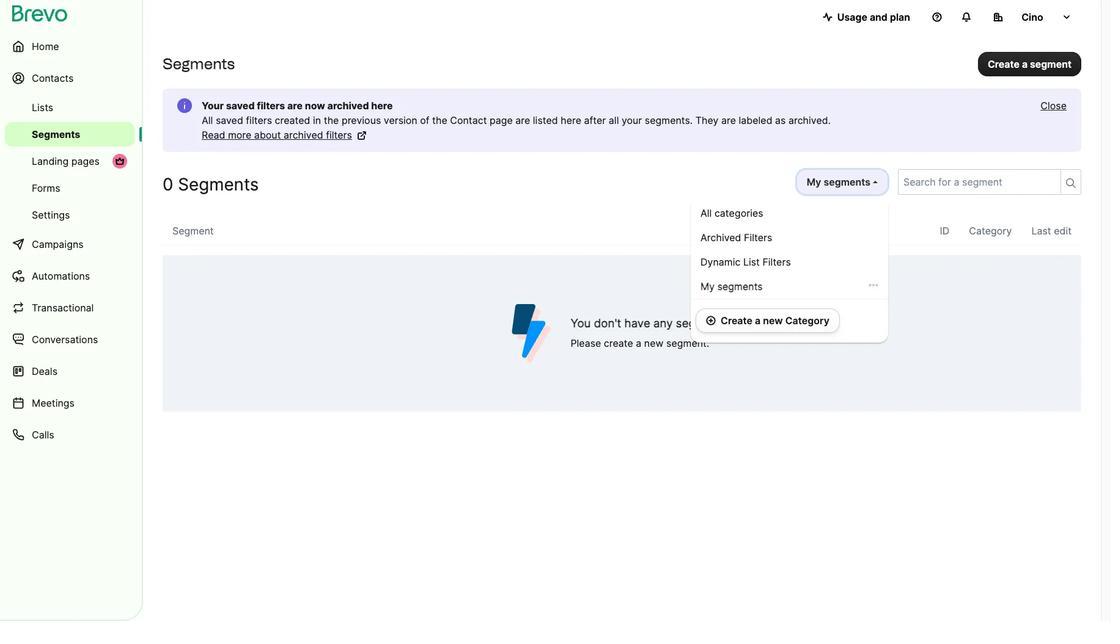 Task type: vqa. For each thing, say whether or not it's contained in the screenshot.
leftmost archived
yes



Task type: locate. For each thing, give the bounding box(es) containing it.
created
[[275, 114, 310, 127]]

a down 'list'
[[755, 315, 761, 327]]

in
[[313, 114, 321, 127]]

conversations link
[[5, 325, 135, 355]]

0 vertical spatial my
[[807, 176, 821, 188]]

2 vertical spatial filters
[[326, 129, 352, 141]]

0 vertical spatial my segments
[[807, 176, 871, 188]]

a for new
[[755, 315, 761, 327]]

saved
[[226, 100, 255, 112], [216, 114, 243, 127]]

create a segment button
[[978, 52, 1082, 76]]

here up version
[[371, 100, 393, 112]]

create inside button
[[988, 58, 1020, 70]]

0 vertical spatial saved
[[226, 100, 255, 112]]

1 vertical spatial segments.
[[676, 317, 732, 331]]

alert containing your saved filters are now archived here
[[163, 89, 1082, 152]]

calls
[[32, 429, 54, 441]]

0 horizontal spatial segments
[[718, 281, 763, 293]]

a down have
[[636, 337, 642, 350]]

the right of at the left top of the page
[[432, 114, 447, 127]]

0 vertical spatial new
[[763, 315, 783, 327]]

0 vertical spatial segments.
[[645, 114, 693, 127]]

transactional
[[32, 302, 94, 314]]

Search for a segment search field
[[899, 170, 1056, 194]]

read
[[202, 129, 225, 141]]

settings
[[32, 209, 70, 221]]

all inside your saved filters are now archived here all saved filters created in the previous version of the contact page are listed here after all your segments. they are labeled as archived.
[[202, 114, 213, 127]]

1 vertical spatial filters
[[246, 114, 272, 127]]

1 vertical spatial a
[[755, 315, 761, 327]]

listed
[[533, 114, 558, 127]]

landing
[[32, 155, 69, 168]]

1 horizontal spatial all
[[701, 207, 712, 219]]

my
[[807, 176, 821, 188], [701, 281, 715, 293]]

here
[[371, 100, 393, 112], [561, 114, 581, 127]]

1 vertical spatial all
[[701, 207, 712, 219]]

1 vertical spatial my
[[701, 281, 715, 293]]

segments down read
[[178, 174, 259, 195]]

filters
[[257, 100, 285, 112], [246, 114, 272, 127], [326, 129, 352, 141]]

create down dynamic list filters
[[721, 315, 753, 327]]

1 horizontal spatial archived
[[327, 100, 369, 112]]

1 vertical spatial here
[[561, 114, 581, 127]]

and
[[870, 11, 888, 23]]

are up created on the top left
[[287, 100, 303, 112]]

saved up more
[[216, 114, 243, 127]]

segments up your
[[163, 55, 235, 73]]

segments
[[824, 176, 871, 188], [718, 281, 763, 293]]

a for segment
[[1022, 58, 1028, 70]]

2 horizontal spatial are
[[721, 114, 736, 127]]

0 horizontal spatial archived
[[284, 129, 323, 141]]

filters down previous
[[326, 129, 352, 141]]

1 vertical spatial saved
[[216, 114, 243, 127]]

0 vertical spatial category
[[969, 225, 1012, 237]]

as
[[775, 114, 786, 127]]

0 horizontal spatial create
[[721, 315, 753, 327]]

contacts link
[[5, 64, 135, 93]]

0 horizontal spatial here
[[371, 100, 393, 112]]

lists
[[32, 101, 53, 114]]

segment
[[1030, 58, 1072, 70]]

all down your
[[202, 114, 213, 127]]

are right they
[[721, 114, 736, 127]]

alert
[[163, 89, 1082, 152]]

segments. right your
[[645, 114, 693, 127]]

transactional link
[[5, 293, 135, 323]]

1 horizontal spatial my segments
[[807, 176, 871, 188]]

0 vertical spatial segments
[[824, 176, 871, 188]]

2 the from the left
[[432, 114, 447, 127]]

any
[[654, 317, 673, 331]]

1 horizontal spatial my
[[807, 176, 821, 188]]

my segments
[[807, 176, 871, 188], [701, 281, 763, 293]]

usage and plan
[[837, 11, 910, 23]]

forms link
[[5, 176, 135, 201]]

0 vertical spatial create
[[988, 58, 1020, 70]]

1 vertical spatial my segments
[[701, 281, 763, 293]]

saved right your
[[226, 100, 255, 112]]

all
[[202, 114, 213, 127], [701, 207, 712, 219]]

2 horizontal spatial a
[[1022, 58, 1028, 70]]

1 vertical spatial segments
[[32, 128, 80, 141]]

archived
[[701, 232, 741, 244]]

create a new category
[[721, 315, 830, 327]]

a
[[1022, 58, 1028, 70], [755, 315, 761, 327], [636, 337, 642, 350]]

contacts
[[32, 72, 74, 84]]

my segments inside button
[[807, 176, 871, 188]]

0 vertical spatial all
[[202, 114, 213, 127]]

1 vertical spatial create
[[721, 315, 753, 327]]

read more about archived filters link
[[202, 128, 367, 142]]

meetings
[[32, 397, 75, 410]]

deals link
[[5, 357, 135, 386]]

1 horizontal spatial new
[[763, 315, 783, 327]]

a inside button
[[1022, 58, 1028, 70]]

you don't have any segments.
[[571, 317, 732, 331]]

create left segment
[[988, 58, 1020, 70]]

new inside button
[[763, 315, 783, 327]]

here left after
[[561, 114, 581, 127]]

1 horizontal spatial segments
[[824, 176, 871, 188]]

filters up created on the top left
[[257, 100, 285, 112]]

0 horizontal spatial new
[[644, 337, 664, 350]]

page
[[490, 114, 513, 127]]

1 vertical spatial category
[[785, 315, 830, 327]]

calls link
[[5, 421, 135, 450]]

after
[[584, 114, 606, 127]]

0 horizontal spatial all
[[202, 114, 213, 127]]

0 vertical spatial here
[[371, 100, 393, 112]]

0 horizontal spatial are
[[287, 100, 303, 112]]

1 horizontal spatial create
[[988, 58, 1020, 70]]

segments up landing
[[32, 128, 80, 141]]

0 vertical spatial archived
[[327, 100, 369, 112]]

category inside create a new category button
[[785, 315, 830, 327]]

please create a new segment.
[[571, 337, 709, 350]]

are
[[287, 100, 303, 112], [516, 114, 530, 127], [721, 114, 736, 127]]

new
[[763, 315, 783, 327], [644, 337, 664, 350]]

1 horizontal spatial here
[[561, 114, 581, 127]]

all up the archived
[[701, 207, 712, 219]]

your
[[202, 100, 224, 112]]

archived up previous
[[327, 100, 369, 112]]

0 horizontal spatial category
[[785, 315, 830, 327]]

segments. up segment.
[[676, 317, 732, 331]]

search image
[[1066, 179, 1076, 188]]

2 vertical spatial a
[[636, 337, 642, 350]]

landing pages
[[32, 155, 100, 168]]

dynamic list filters
[[701, 256, 791, 268]]

archived down created on the top left
[[284, 129, 323, 141]]

1 horizontal spatial a
[[755, 315, 761, 327]]

they
[[696, 114, 719, 127]]

you
[[571, 317, 591, 331]]

create inside button
[[721, 315, 753, 327]]

create a segment
[[988, 58, 1072, 70]]

0 horizontal spatial my
[[701, 281, 715, 293]]

a inside button
[[755, 315, 761, 327]]

segments.
[[645, 114, 693, 127], [676, 317, 732, 331]]

the right in at the left
[[324, 114, 339, 127]]

2 vertical spatial segments
[[178, 174, 259, 195]]

a left segment
[[1022, 58, 1028, 70]]

cino button
[[984, 5, 1082, 29]]

1 horizontal spatial the
[[432, 114, 447, 127]]

0 horizontal spatial the
[[324, 114, 339, 127]]

0 vertical spatial a
[[1022, 58, 1028, 70]]

segment.
[[666, 337, 709, 350]]

1 vertical spatial segments
[[718, 281, 763, 293]]

archived
[[327, 100, 369, 112], [284, 129, 323, 141]]

now
[[305, 100, 325, 112]]

left___rvooi image
[[115, 157, 125, 166]]

have
[[625, 317, 650, 331]]

filters up about
[[246, 114, 272, 127]]

are right page
[[516, 114, 530, 127]]

campaigns
[[32, 238, 84, 251]]

conversations
[[32, 334, 98, 346]]

filters right 'list'
[[763, 256, 791, 268]]

the
[[324, 114, 339, 127], [432, 114, 447, 127]]

1 vertical spatial archived
[[284, 129, 323, 141]]

filters up 'list'
[[744, 232, 772, 244]]

filters
[[744, 232, 772, 244], [763, 256, 791, 268]]

my inside button
[[807, 176, 821, 188]]

archived inside your saved filters are now archived here all saved filters created in the previous version of the contact page are listed here after all your segments. they are labeled as archived.
[[327, 100, 369, 112]]



Task type: describe. For each thing, give the bounding box(es) containing it.
all
[[609, 114, 619, 127]]

home
[[32, 40, 59, 53]]

dynamic
[[701, 256, 741, 268]]

segments link
[[5, 122, 135, 147]]

create a new category button
[[696, 309, 840, 333]]

forms
[[32, 182, 60, 194]]

create for create a segment
[[988, 58, 1020, 70]]

list
[[743, 256, 760, 268]]

0 segments
[[163, 174, 259, 195]]

don't
[[594, 317, 621, 331]]

version
[[384, 114, 417, 127]]

usage and plan button
[[813, 5, 920, 29]]

1 horizontal spatial are
[[516, 114, 530, 127]]

more
[[228, 129, 252, 141]]

segment
[[172, 225, 214, 237]]

automations link
[[5, 262, 135, 291]]

0 vertical spatial filters
[[257, 100, 285, 112]]

edit
[[1054, 225, 1072, 237]]

0 horizontal spatial a
[[636, 337, 642, 350]]

lists link
[[5, 95, 135, 120]]

meetings link
[[5, 389, 135, 418]]

create for create a new category
[[721, 315, 753, 327]]

usage
[[837, 11, 868, 23]]

plan
[[890, 11, 910, 23]]

campaigns link
[[5, 230, 135, 259]]

about
[[254, 129, 281, 141]]

1 vertical spatial filters
[[763, 256, 791, 268]]

segments inside button
[[824, 176, 871, 188]]

close link
[[1041, 98, 1067, 113]]

search button
[[1061, 171, 1081, 194]]

last
[[1032, 225, 1051, 237]]

1 vertical spatial new
[[644, 337, 664, 350]]

last edit
[[1032, 225, 1072, 237]]

deals
[[32, 366, 57, 378]]

previous
[[342, 114, 381, 127]]

1 horizontal spatial category
[[969, 225, 1012, 237]]

contact
[[450, 114, 487, 127]]

of
[[420, 114, 430, 127]]

close
[[1041, 100, 1067, 112]]

create
[[604, 337, 633, 350]]

your
[[622, 114, 642, 127]]

your saved filters are now archived here all saved filters created in the previous version of the contact page are listed here after all your segments. they are labeled as archived.
[[202, 100, 831, 127]]

0 vertical spatial filters
[[744, 232, 772, 244]]

home link
[[5, 32, 135, 61]]

read more about archived filters
[[202, 129, 352, 141]]

0
[[163, 174, 173, 195]]

archived.
[[789, 114, 831, 127]]

my segments button
[[796, 169, 888, 195]]

cino
[[1022, 11, 1044, 23]]

automations
[[32, 270, 90, 282]]

categories
[[715, 207, 763, 219]]

settings link
[[5, 203, 135, 227]]

pages
[[71, 155, 100, 168]]

landing pages link
[[5, 149, 135, 174]]

please
[[571, 337, 601, 350]]

all categories
[[701, 207, 763, 219]]

id
[[940, 225, 950, 237]]

archived filters
[[701, 232, 772, 244]]

0 horizontal spatial my segments
[[701, 281, 763, 293]]

segments. inside your saved filters are now archived here all saved filters created in the previous version of the contact page are listed here after all your segments. they are labeled as archived.
[[645, 114, 693, 127]]

0 vertical spatial segments
[[163, 55, 235, 73]]

1 the from the left
[[324, 114, 339, 127]]

labeled
[[739, 114, 773, 127]]



